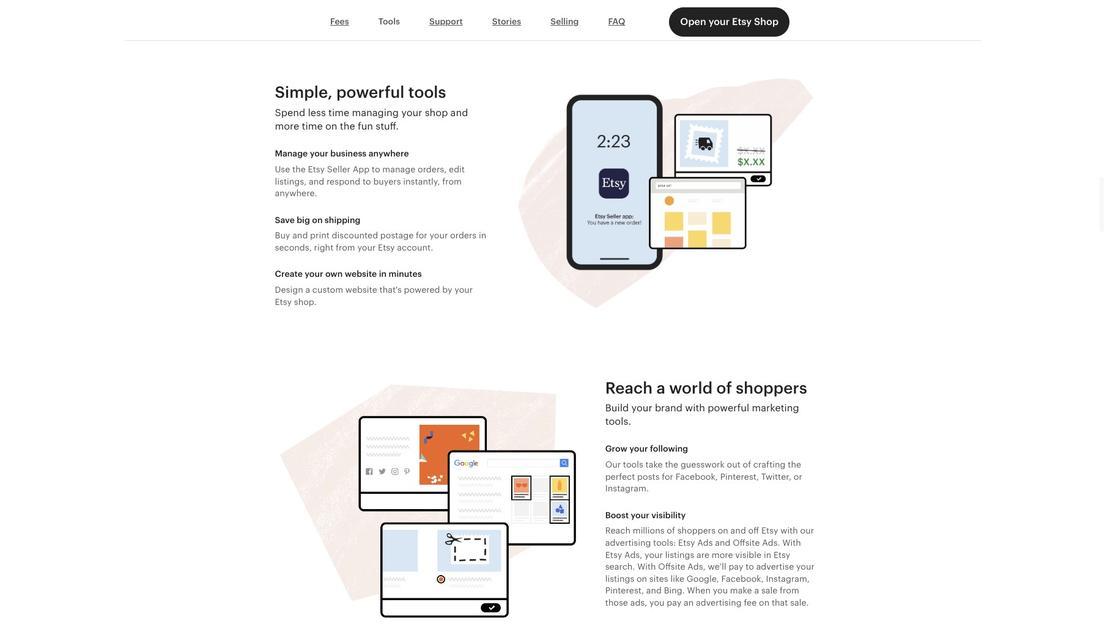 Task type: describe. For each thing, give the bounding box(es) containing it.
1 horizontal spatial ads,
[[688, 562, 706, 572]]

open your etsy shop
[[681, 16, 779, 28]]

that
[[772, 598, 788, 608]]

shipping
[[325, 215, 361, 225]]

google,
[[687, 574, 719, 584]]

our
[[606, 460, 621, 470]]

that's
[[380, 285, 402, 295]]

simple,
[[275, 83, 333, 102]]

1 horizontal spatial pay
[[729, 562, 744, 572]]

your right by
[[455, 285, 473, 295]]

tools:
[[654, 538, 676, 548]]

instantly,
[[403, 177, 440, 186]]

big
[[297, 215, 310, 225]]

on left 'sites'
[[637, 574, 647, 584]]

grow your following our tools take the guesswork out of crafting the perfect posts for facebook, pinterest, twitter, or instagram.
[[606, 445, 803, 494]]

crafting
[[754, 460, 786, 470]]

on left off
[[718, 526, 729, 536]]

more inside simple, powerful tools spend less time managing your shop and more time on the fun stuff.
[[275, 120, 299, 132]]

right
[[314, 243, 334, 253]]

ads
[[698, 538, 713, 548]]

selling link
[[536, 10, 594, 34]]

millions
[[633, 526, 665, 536]]

guesswork
[[681, 460, 725, 470]]

reach inside reach a world of shoppers build your brand with powerful marketing tools.
[[606, 379, 653, 397]]

pinterest, inside grow your following our tools take the guesswork out of crafting the perfect posts for facebook, pinterest, twitter, or instagram.
[[721, 472, 759, 482]]

1 horizontal spatial to
[[372, 165, 380, 174]]

tools
[[379, 17, 400, 26]]

etsy up search.
[[606, 550, 622, 560]]

simple, powerful tools spend less time managing your shop and more time on the fun stuff.
[[275, 83, 468, 132]]

anywhere
[[369, 149, 409, 159]]

etsy up the ads.
[[762, 526, 779, 536]]

on inside simple, powerful tools spend less time managing your shop and more time on the fun stuff.
[[325, 120, 337, 132]]

for inside save big on shipping buy and print discounted postage for your orders in seconds, right from your etsy account.
[[416, 231, 428, 241]]

bing.
[[664, 586, 685, 596]]

powerful inside reach a world of shoppers build your brand with powerful marketing tools.
[[708, 402, 750, 414]]

manage
[[275, 149, 308, 159]]

your inside grow your following our tools take the guesswork out of crafting the perfect posts for facebook, pinterest, twitter, or instagram.
[[630, 445, 648, 454]]

and inside manage your business anywhere use the etsy seller app to manage orders, edit listings, and respond to buyers instantly, from anywhere.
[[309, 177, 324, 186]]

support link
[[415, 10, 478, 34]]

stuff.
[[376, 120, 399, 132]]

use
[[275, 165, 290, 174]]

1 vertical spatial to
[[363, 177, 371, 186]]

in inside save big on shipping buy and print discounted postage for your orders in seconds, right from your etsy account.
[[479, 231, 487, 241]]

postage
[[380, 231, 414, 241]]

your up "millions"
[[631, 511, 650, 521]]

sites
[[650, 574, 669, 584]]

in inside create your own website in minutes design a custom website that's powered by your etsy shop.
[[379, 270, 387, 279]]

posts
[[638, 472, 660, 482]]

save big on shipping buy and print discounted postage for your orders in seconds, right from your etsy account.
[[275, 215, 487, 253]]

from inside save big on shipping buy and print discounted postage for your orders in seconds, right from your etsy account.
[[336, 243, 355, 253]]

seconds,
[[275, 243, 312, 253]]

1 vertical spatial with
[[638, 562, 656, 572]]

buy
[[275, 231, 290, 241]]

tools link
[[364, 10, 415, 34]]

instagram.
[[606, 484, 649, 494]]

fee
[[744, 598, 757, 608]]

your left orders
[[430, 231, 448, 241]]

anywhere.
[[275, 189, 317, 198]]

a inside boost your visibility reach millions of shoppers on and off etsy with our advertising tools: etsy ads and offsite ads. with etsy ads, your listings are more visible in etsy search. with offsite ads, we'll pay to advertise your listings on sites like google, facebook, instagram, pinterest, and bing. when you make a sale from those ads, you pay an advertising fee on that sale.
[[755, 586, 759, 596]]

your down tools:
[[645, 550, 663, 560]]

a inside create your own website in minutes design a custom website that's powered by your etsy shop.
[[306, 285, 310, 295]]

0 horizontal spatial pay
[[667, 598, 682, 608]]

with inside reach a world of shoppers build your brand with powerful marketing tools.
[[685, 402, 705, 414]]

and inside simple, powerful tools spend less time managing your shop and more time on the fun stuff.
[[451, 107, 468, 118]]

ads.
[[763, 538, 781, 548]]

selling
[[551, 17, 579, 26]]

facebook, inside grow your following our tools take the guesswork out of crafting the perfect posts for facebook, pinterest, twitter, or instagram.
[[676, 472, 718, 482]]

in inside boost your visibility reach millions of shoppers on and off etsy with our advertising tools: etsy ads and offsite ads. with etsy ads, your listings are more visible in etsy search. with offsite ads, we'll pay to advertise your listings on sites like google, facebook, instagram, pinterest, and bing. when you make a sale from those ads, you pay an advertising fee on that sale.
[[764, 550, 772, 560]]

manage
[[383, 165, 416, 174]]

sale
[[762, 586, 778, 596]]

shoppers inside boost your visibility reach millions of shoppers on and off etsy with our advertising tools: etsy ads and offsite ads. with etsy ads, your listings are more visible in etsy search. with offsite ads, we'll pay to advertise your listings on sites like google, facebook, instagram, pinterest, and bing. when you make a sale from those ads, you pay an advertising fee on that sale.
[[678, 526, 716, 536]]

like
[[671, 574, 685, 584]]

for inside grow your following our tools take the guesswork out of crafting the perfect posts for facebook, pinterest, twitter, or instagram.
[[662, 472, 674, 482]]

by
[[443, 285, 453, 295]]

print
[[310, 231, 330, 241]]

stories link
[[478, 10, 536, 34]]

fees
[[330, 17, 349, 26]]

from inside boost your visibility reach millions of shoppers on and off etsy with our advertising tools: etsy ads and offsite ads. with etsy ads, your listings are more visible in etsy search. with offsite ads, we'll pay to advertise your listings on sites like google, facebook, instagram, pinterest, and bing. when you make a sale from those ads, you pay an advertising fee on that sale.
[[780, 586, 800, 596]]

instagram,
[[766, 574, 810, 584]]

tools inside grow your following our tools take the guesswork out of crafting the perfect posts for facebook, pinterest, twitter, or instagram.
[[623, 460, 644, 470]]

etsy inside manage your business anywhere use the etsy seller app to manage orders, edit listings, and respond to buyers instantly, from anywhere.
[[308, 165, 325, 174]]

grow
[[606, 445, 628, 454]]

more inside boost your visibility reach millions of shoppers on and off etsy with our advertising tools: etsy ads and offsite ads. with etsy ads, your listings are more visible in etsy search. with offsite ads, we'll pay to advertise your listings on sites like google, facebook, instagram, pinterest, and bing. when you make a sale from those ads, you pay an advertising fee on that sale.
[[712, 550, 733, 560]]

take
[[646, 460, 663, 470]]

of inside grow your following our tools take the guesswork out of crafting the perfect posts for facebook, pinterest, twitter, or instagram.
[[743, 460, 751, 470]]

out
[[727, 460, 741, 470]]

shop
[[425, 107, 448, 118]]

open your etsy shop link
[[670, 7, 790, 37]]

own
[[325, 270, 343, 279]]

reach inside boost your visibility reach millions of shoppers on and off etsy with our advertising tools: etsy ads and offsite ads. with etsy ads, your listings are more visible in etsy search. with offsite ads, we'll pay to advertise your listings on sites like google, facebook, instagram, pinterest, and bing. when you make a sale from those ads, you pay an advertising fee on that sale.
[[606, 526, 631, 536]]

etsy left "shop"
[[732, 16, 752, 28]]

tools.
[[606, 416, 631, 428]]

on down sale on the right of page
[[759, 598, 770, 608]]

fees link
[[316, 10, 364, 34]]

0 vertical spatial you
[[713, 586, 728, 596]]

design
[[275, 285, 303, 295]]

0 horizontal spatial ads,
[[625, 550, 643, 560]]

manage your business anywhere use the etsy seller app to manage orders, edit listings, and respond to buyers instantly, from anywhere.
[[275, 149, 465, 198]]

buyers
[[373, 177, 401, 186]]

discounted
[[332, 231, 378, 241]]

of inside reach a world of shoppers build your brand with powerful marketing tools.
[[717, 379, 732, 397]]

1 vertical spatial time
[[302, 120, 323, 132]]

your right open
[[709, 16, 730, 28]]

support
[[430, 17, 463, 26]]

0 horizontal spatial offsite
[[659, 562, 686, 572]]

custom
[[313, 285, 343, 295]]

with inside boost your visibility reach millions of shoppers on and off etsy with our advertising tools: etsy ads and offsite ads. with etsy ads, your listings are more visible in etsy search. with offsite ads, we'll pay to advertise your listings on sites like google, facebook, instagram, pinterest, and bing. when you make a sale from those ads, you pay an advertising fee on that sale.
[[781, 526, 798, 536]]

visibility
[[652, 511, 686, 521]]

account.
[[397, 243, 433, 253]]

are
[[697, 550, 710, 560]]

shop
[[754, 16, 779, 28]]

powerful inside simple, powerful tools spend less time managing your shop and more time on the fun stuff.
[[337, 83, 405, 102]]



Task type: vqa. For each thing, say whether or not it's contained in the screenshot.
responds on the right bottom of page
no



Task type: locate. For each thing, give the bounding box(es) containing it.
offsite up "visible"
[[733, 538, 760, 548]]

1 vertical spatial a
[[657, 379, 666, 397]]

spend
[[275, 107, 305, 118]]

1 vertical spatial powerful
[[708, 402, 750, 414]]

and up anywhere. at top
[[309, 177, 324, 186]]

etsy inside create your own website in minutes design a custom website that's powered by your etsy shop.
[[275, 297, 292, 307]]

1 vertical spatial more
[[712, 550, 733, 560]]

and left off
[[731, 526, 746, 536]]

powerful down world
[[708, 402, 750, 414]]

2 horizontal spatial in
[[764, 550, 772, 560]]

your down discounted
[[358, 243, 376, 253]]

from down discounted
[[336, 243, 355, 253]]

your right build
[[632, 402, 653, 414]]

we'll
[[708, 562, 727, 572]]

search.
[[606, 562, 635, 572]]

0 horizontal spatial with
[[638, 562, 656, 572]]

visible
[[736, 550, 762, 560]]

offsite
[[733, 538, 760, 548], [659, 562, 686, 572]]

business
[[331, 149, 367, 159]]

build
[[606, 402, 629, 414]]

shop.
[[294, 297, 317, 307]]

1 vertical spatial for
[[662, 472, 674, 482]]

website left that's
[[346, 285, 377, 295]]

in
[[479, 231, 487, 241], [379, 270, 387, 279], [764, 550, 772, 560]]

0 vertical spatial with
[[783, 538, 801, 548]]

1 horizontal spatial shoppers
[[736, 379, 808, 397]]

1 horizontal spatial with
[[783, 538, 801, 548]]

twitter,
[[762, 472, 792, 482]]

1 vertical spatial advertising
[[696, 598, 742, 608]]

shoppers inside reach a world of shoppers build your brand with powerful marketing tools.
[[736, 379, 808, 397]]

you
[[713, 586, 728, 596], [650, 598, 665, 608]]

1 vertical spatial ads,
[[688, 562, 706, 572]]

etsy down design
[[275, 297, 292, 307]]

0 vertical spatial a
[[306, 285, 310, 295]]

more up we'll
[[712, 550, 733, 560]]

boost your visibility reach millions of shoppers on and off etsy with our advertising tools: etsy ads and offsite ads. with etsy ads, your listings are more visible in etsy search. with offsite ads, we'll pay to advertise your listings on sites like google, facebook, instagram, pinterest, and bing. when you make a sale from those ads, you pay an advertising fee on that sale.
[[606, 511, 815, 608]]

for
[[416, 231, 428, 241], [662, 472, 674, 482]]

powerful up managing
[[337, 83, 405, 102]]

your inside reach a world of shoppers build your brand with powerful marketing tools.
[[632, 402, 653, 414]]

0 vertical spatial of
[[717, 379, 732, 397]]

0 vertical spatial more
[[275, 120, 299, 132]]

0 horizontal spatial from
[[336, 243, 355, 253]]

1 horizontal spatial tools
[[623, 460, 644, 470]]

seller
[[327, 165, 351, 174]]

and inside save big on shipping buy and print discounted postage for your orders in seconds, right from your etsy account.
[[293, 231, 308, 241]]

1 horizontal spatial for
[[662, 472, 674, 482]]

0 vertical spatial facebook,
[[676, 472, 718, 482]]

advertise
[[757, 562, 794, 572]]

0 horizontal spatial tools
[[409, 83, 446, 102]]

etsy left the seller
[[308, 165, 325, 174]]

with left our
[[781, 526, 798, 536]]

1 horizontal spatial you
[[713, 586, 728, 596]]

respond
[[327, 177, 361, 186]]

advertising down when on the bottom
[[696, 598, 742, 608]]

orders,
[[418, 165, 447, 174]]

pinterest, up "those"
[[606, 586, 644, 596]]

the up 'or'
[[788, 460, 802, 470]]

1 horizontal spatial with
[[781, 526, 798, 536]]

and up seconds, at the left top of the page
[[293, 231, 308, 241]]

from inside manage your business anywhere use the etsy seller app to manage orders, edit listings, and respond to buyers instantly, from anywhere.
[[443, 177, 462, 186]]

save
[[275, 215, 295, 225]]

your inside simple, powerful tools spend less time managing your shop and more time on the fun stuff.
[[402, 107, 422, 118]]

the down following
[[665, 460, 679, 470]]

minutes
[[389, 270, 422, 279]]

0 vertical spatial offsite
[[733, 538, 760, 548]]

to inside boost your visibility reach millions of shoppers on and off etsy with our advertising tools: etsy ads and offsite ads. with etsy ads, your listings are more visible in etsy search. with offsite ads, we'll pay to advertise your listings on sites like google, facebook, instagram, pinterest, and bing. when you make a sale from those ads, you pay an advertising fee on that sale.
[[746, 562, 754, 572]]

more down spend
[[275, 120, 299, 132]]

0 horizontal spatial a
[[306, 285, 310, 295]]

0 horizontal spatial you
[[650, 598, 665, 608]]

a left sale on the right of page
[[755, 586, 759, 596]]

perfect
[[606, 472, 635, 482]]

app
[[353, 165, 370, 174]]

0 vertical spatial time
[[329, 107, 349, 118]]

you left the make
[[713, 586, 728, 596]]

your left the own in the left of the page
[[305, 270, 323, 279]]

2 horizontal spatial from
[[780, 586, 800, 596]]

to down app
[[363, 177, 371, 186]]

facebook, down guesswork
[[676, 472, 718, 482]]

etsy down postage
[[378, 243, 395, 253]]

for down take at the bottom
[[662, 472, 674, 482]]

0 horizontal spatial facebook,
[[676, 472, 718, 482]]

0 vertical spatial reach
[[606, 379, 653, 397]]

advertising
[[606, 538, 651, 548], [696, 598, 742, 608]]

of inside boost your visibility reach millions of shoppers on and off etsy with our advertising tools: etsy ads and offsite ads. with etsy ads, your listings are more visible in etsy search. with offsite ads, we'll pay to advertise your listings on sites like google, facebook, instagram, pinterest, and bing. when you make a sale from those ads, you pay an advertising fee on that sale.
[[667, 526, 675, 536]]

0 horizontal spatial pinterest,
[[606, 586, 644, 596]]

time
[[329, 107, 349, 118], [302, 120, 323, 132]]

0 horizontal spatial to
[[363, 177, 371, 186]]

1 vertical spatial facebook,
[[722, 574, 764, 584]]

2 reach from the top
[[606, 526, 631, 536]]

in right orders
[[479, 231, 487, 241]]

0 horizontal spatial in
[[379, 270, 387, 279]]

edit
[[449, 165, 465, 174]]

1 vertical spatial reach
[[606, 526, 631, 536]]

pay down "visible"
[[729, 562, 744, 572]]

facebook, inside boost your visibility reach millions of shoppers on and off etsy with our advertising tools: etsy ads and offsite ads. with etsy ads, your listings are more visible in etsy search. with offsite ads, we'll pay to advertise your listings on sites like google, facebook, instagram, pinterest, and bing. when you make a sale from those ads, you pay an advertising fee on that sale.
[[722, 574, 764, 584]]

your up instagram,
[[797, 562, 815, 572]]

1 horizontal spatial a
[[657, 379, 666, 397]]

pinterest, down out
[[721, 472, 759, 482]]

pay
[[729, 562, 744, 572], [667, 598, 682, 608]]

0 vertical spatial from
[[443, 177, 462, 186]]

a
[[306, 285, 310, 295], [657, 379, 666, 397], [755, 586, 759, 596]]

your inside manage your business anywhere use the etsy seller app to manage orders, edit listings, and respond to buyers instantly, from anywhere.
[[310, 149, 329, 159]]

shoppers
[[736, 379, 808, 397], [678, 526, 716, 536]]

of up tools:
[[667, 526, 675, 536]]

your up take at the bottom
[[630, 445, 648, 454]]

reach
[[606, 379, 653, 397], [606, 526, 631, 536]]

1 horizontal spatial pinterest,
[[721, 472, 759, 482]]

fun
[[358, 120, 373, 132]]

listings down tools:
[[665, 550, 695, 560]]

orders
[[450, 231, 477, 241]]

time right less
[[329, 107, 349, 118]]

offsite up 'like'
[[659, 562, 686, 572]]

on right big
[[312, 215, 323, 225]]

ads,
[[625, 550, 643, 560], [688, 562, 706, 572]]

0 vertical spatial powerful
[[337, 83, 405, 102]]

on inside save big on shipping buy and print discounted postage for your orders in seconds, right from your etsy account.
[[312, 215, 323, 225]]

1 horizontal spatial facebook,
[[722, 574, 764, 584]]

1 vertical spatial tools
[[623, 460, 644, 470]]

ads, up search.
[[625, 550, 643, 560]]

from down instagram,
[[780, 586, 800, 596]]

for up account.
[[416, 231, 428, 241]]

create
[[275, 270, 303, 279]]

1 vertical spatial pinterest,
[[606, 586, 644, 596]]

time down less
[[302, 120, 323, 132]]

from
[[443, 177, 462, 186], [336, 243, 355, 253], [780, 586, 800, 596]]

advertising down "millions"
[[606, 538, 651, 548]]

on down less
[[325, 120, 337, 132]]

a up shop.
[[306, 285, 310, 295]]

1 horizontal spatial of
[[717, 379, 732, 397]]

following
[[650, 445, 689, 454]]

0 vertical spatial website
[[345, 270, 377, 279]]

the
[[340, 120, 355, 132], [292, 165, 306, 174], [665, 460, 679, 470], [788, 460, 802, 470]]

create your own website in minutes design a custom website that's powered by your etsy shop.
[[275, 270, 473, 307]]

less
[[308, 107, 326, 118]]

and right the ads
[[715, 538, 731, 548]]

your left shop
[[402, 107, 422, 118]]

on
[[325, 120, 337, 132], [312, 215, 323, 225], [718, 526, 729, 536], [637, 574, 647, 584], [759, 598, 770, 608]]

reach down boost
[[606, 526, 631, 536]]

1 horizontal spatial powerful
[[708, 402, 750, 414]]

0 horizontal spatial more
[[275, 120, 299, 132]]

1 reach from the top
[[606, 379, 653, 397]]

open
[[681, 16, 707, 28]]

etsy up "advertise"
[[774, 550, 791, 560]]

to down "visible"
[[746, 562, 754, 572]]

managing
[[352, 107, 399, 118]]

0 vertical spatial listings
[[665, 550, 695, 560]]

0 vertical spatial pinterest,
[[721, 472, 759, 482]]

1 vertical spatial website
[[346, 285, 377, 295]]

reach up build
[[606, 379, 653, 397]]

0 horizontal spatial time
[[302, 120, 323, 132]]

1 horizontal spatial more
[[712, 550, 733, 560]]

and down 'sites'
[[647, 586, 662, 596]]

1 horizontal spatial time
[[329, 107, 349, 118]]

those
[[606, 598, 628, 608]]

1 vertical spatial listings
[[606, 574, 635, 584]]

a up brand
[[657, 379, 666, 397]]

2 vertical spatial to
[[746, 562, 754, 572]]

2 horizontal spatial to
[[746, 562, 754, 572]]

0 horizontal spatial shoppers
[[678, 526, 716, 536]]

boost
[[606, 511, 629, 521]]

pinterest, inside boost your visibility reach millions of shoppers on and off etsy with our advertising tools: etsy ads and offsite ads. with etsy ads, your listings are more visible in etsy search. with offsite ads, we'll pay to advertise your listings on sites like google, facebook, instagram, pinterest, and bing. when you make a sale from those ads, you pay an advertising fee on that sale.
[[606, 586, 644, 596]]

world
[[669, 379, 713, 397]]

website right the own in the left of the page
[[345, 270, 377, 279]]

with up 'sites'
[[638, 562, 656, 572]]

ads, up google,
[[688, 562, 706, 572]]

0 vertical spatial in
[[479, 231, 487, 241]]

1 vertical spatial in
[[379, 270, 387, 279]]

0 vertical spatial ads,
[[625, 550, 643, 560]]

the up listings,
[[292, 165, 306, 174]]

our
[[801, 526, 814, 536]]

faq
[[608, 17, 626, 26]]

facebook, up the make
[[722, 574, 764, 584]]

1 vertical spatial you
[[650, 598, 665, 608]]

2 vertical spatial from
[[780, 586, 800, 596]]

1 vertical spatial shoppers
[[678, 526, 716, 536]]

listings,
[[275, 177, 307, 186]]

1 horizontal spatial from
[[443, 177, 462, 186]]

2 vertical spatial in
[[764, 550, 772, 560]]

make
[[730, 586, 752, 596]]

and
[[451, 107, 468, 118], [309, 177, 324, 186], [293, 231, 308, 241], [731, 526, 746, 536], [715, 538, 731, 548], [647, 586, 662, 596]]

your
[[709, 16, 730, 28], [402, 107, 422, 118], [310, 149, 329, 159], [430, 231, 448, 241], [358, 243, 376, 253], [305, 270, 323, 279], [455, 285, 473, 295], [632, 402, 653, 414], [630, 445, 648, 454], [631, 511, 650, 521], [645, 550, 663, 560], [797, 562, 815, 572]]

0 horizontal spatial of
[[667, 526, 675, 536]]

0 vertical spatial pay
[[729, 562, 744, 572]]

2 vertical spatial a
[[755, 586, 759, 596]]

2 horizontal spatial of
[[743, 460, 751, 470]]

from down edit
[[443, 177, 462, 186]]

0 vertical spatial advertising
[[606, 538, 651, 548]]

2 vertical spatial of
[[667, 526, 675, 536]]

in up that's
[[379, 270, 387, 279]]

1 vertical spatial with
[[781, 526, 798, 536]]

etsy inside save big on shipping buy and print discounted postage for your orders in seconds, right from your etsy account.
[[378, 243, 395, 253]]

1 vertical spatial from
[[336, 243, 355, 253]]

sale.
[[791, 598, 809, 608]]

0 horizontal spatial advertising
[[606, 538, 651, 548]]

shoppers up the ads
[[678, 526, 716, 536]]

0 horizontal spatial for
[[416, 231, 428, 241]]

brand
[[655, 402, 683, 414]]

0 vertical spatial with
[[685, 402, 705, 414]]

website
[[345, 270, 377, 279], [346, 285, 377, 295]]

shoppers up marketing
[[736, 379, 808, 397]]

the inside manage your business anywhere use the etsy seller app to manage orders, edit listings, and respond to buyers instantly, from anywhere.
[[292, 165, 306, 174]]

reach a world of shoppers build your brand with powerful marketing tools.
[[606, 379, 808, 428]]

when
[[687, 586, 711, 596]]

0 horizontal spatial powerful
[[337, 83, 405, 102]]

listings
[[665, 550, 695, 560], [606, 574, 635, 584]]

listings down search.
[[606, 574, 635, 584]]

etsy left the ads
[[679, 538, 695, 548]]

the left fun
[[340, 120, 355, 132]]

pay down bing.
[[667, 598, 682, 608]]

facebook,
[[676, 472, 718, 482], [722, 574, 764, 584]]

0 vertical spatial for
[[416, 231, 428, 241]]

1 horizontal spatial offsite
[[733, 538, 760, 548]]

with down our
[[783, 538, 801, 548]]

stories
[[492, 17, 521, 26]]

tools up perfect
[[623, 460, 644, 470]]

0 horizontal spatial listings
[[606, 574, 635, 584]]

the inside simple, powerful tools spend less time managing your shop and more time on the fun stuff.
[[340, 120, 355, 132]]

and right shop
[[451, 107, 468, 118]]

powered
[[404, 285, 440, 295]]

your up the seller
[[310, 149, 329, 159]]

0 vertical spatial shoppers
[[736, 379, 808, 397]]

2 horizontal spatial a
[[755, 586, 759, 596]]

of right world
[[717, 379, 732, 397]]

1 vertical spatial of
[[743, 460, 751, 470]]

1 horizontal spatial advertising
[[696, 598, 742, 608]]

to right app
[[372, 165, 380, 174]]

1 vertical spatial pay
[[667, 598, 682, 608]]

more
[[275, 120, 299, 132], [712, 550, 733, 560]]

faq link
[[594, 10, 640, 34]]

of right out
[[743, 460, 751, 470]]

an
[[684, 598, 694, 608]]

off
[[749, 526, 759, 536]]

tools up shop
[[409, 83, 446, 102]]

0 vertical spatial to
[[372, 165, 380, 174]]

marketing
[[752, 402, 800, 414]]

0 vertical spatial tools
[[409, 83, 446, 102]]

0 horizontal spatial with
[[685, 402, 705, 414]]

1 vertical spatial offsite
[[659, 562, 686, 572]]

pinterest,
[[721, 472, 759, 482], [606, 586, 644, 596]]

with down world
[[685, 402, 705, 414]]

1 horizontal spatial in
[[479, 231, 487, 241]]

ads,
[[631, 598, 648, 608]]

tools inside simple, powerful tools spend less time managing your shop and more time on the fun stuff.
[[409, 83, 446, 102]]

you right ads,
[[650, 598, 665, 608]]

or
[[794, 472, 803, 482]]

powerful
[[337, 83, 405, 102], [708, 402, 750, 414]]

tools
[[409, 83, 446, 102], [623, 460, 644, 470]]

1 horizontal spatial listings
[[665, 550, 695, 560]]

in down the ads.
[[764, 550, 772, 560]]

a inside reach a world of shoppers build your brand with powerful marketing tools.
[[657, 379, 666, 397]]



